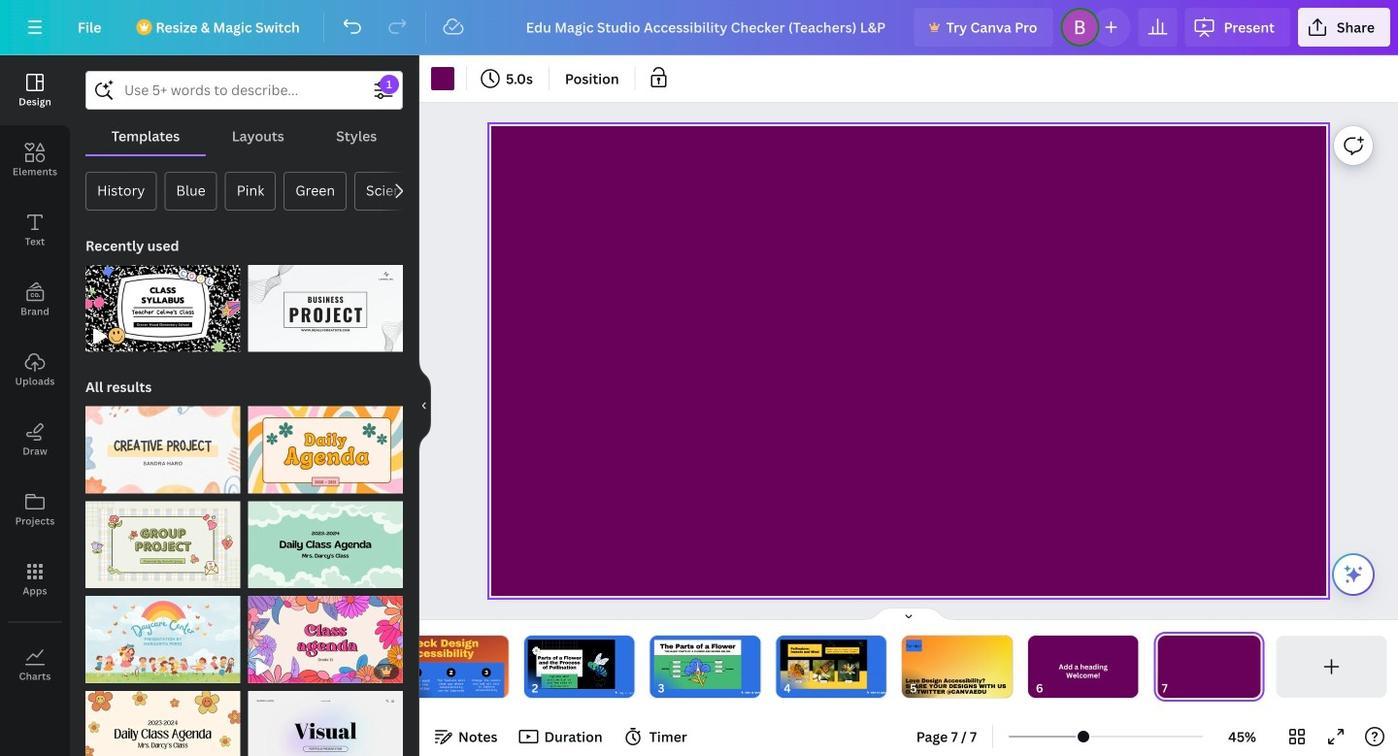 Task type: describe. For each thing, give the bounding box(es) containing it.
Zoom button
[[1211, 722, 1274, 753]]

Page title text field
[[1176, 679, 1184, 698]]

Use 5+ words to describe... search field
[[124, 72, 364, 109]]

green colorful cute aesthetic group project presentation group
[[85, 490, 240, 589]]

hide image
[[419, 359, 431, 453]]

blue green colorful daycare center presentation group
[[85, 585, 240, 684]]

canva assistant image
[[1342, 563, 1366, 587]]

grey minimalist business project presentation group
[[248, 253, 403, 352]]



Task type: locate. For each thing, give the bounding box(es) containing it.
multicolor clouds daily class agenda template group
[[248, 490, 403, 589]]

orange groovy retro daily agenda presentation group
[[248, 395, 403, 494]]

orange and yellow retro flower power daily class agenda template group
[[85, 680, 240, 757]]

gradient minimal portfolio proposal presentation group
[[248, 680, 403, 757]]

colorful scrapbook nostalgia class syllabus blank education presentation group
[[85, 253, 240, 352]]

colorful watercolor creative project presentation group
[[85, 395, 240, 494]]

page 7 image
[[1154, 636, 1265, 698]]

#69005a image
[[431, 67, 455, 90], [431, 67, 455, 90]]

hide pages image
[[862, 607, 956, 623]]

Design title text field
[[510, 8, 907, 47]]

colorful floral illustrative class agenda presentation group
[[248, 585, 403, 684]]

side panel tab list
[[0, 55, 70, 700]]

main menu bar
[[0, 0, 1399, 55]]



Task type: vqa. For each thing, say whether or not it's contained in the screenshot.
search box
no



